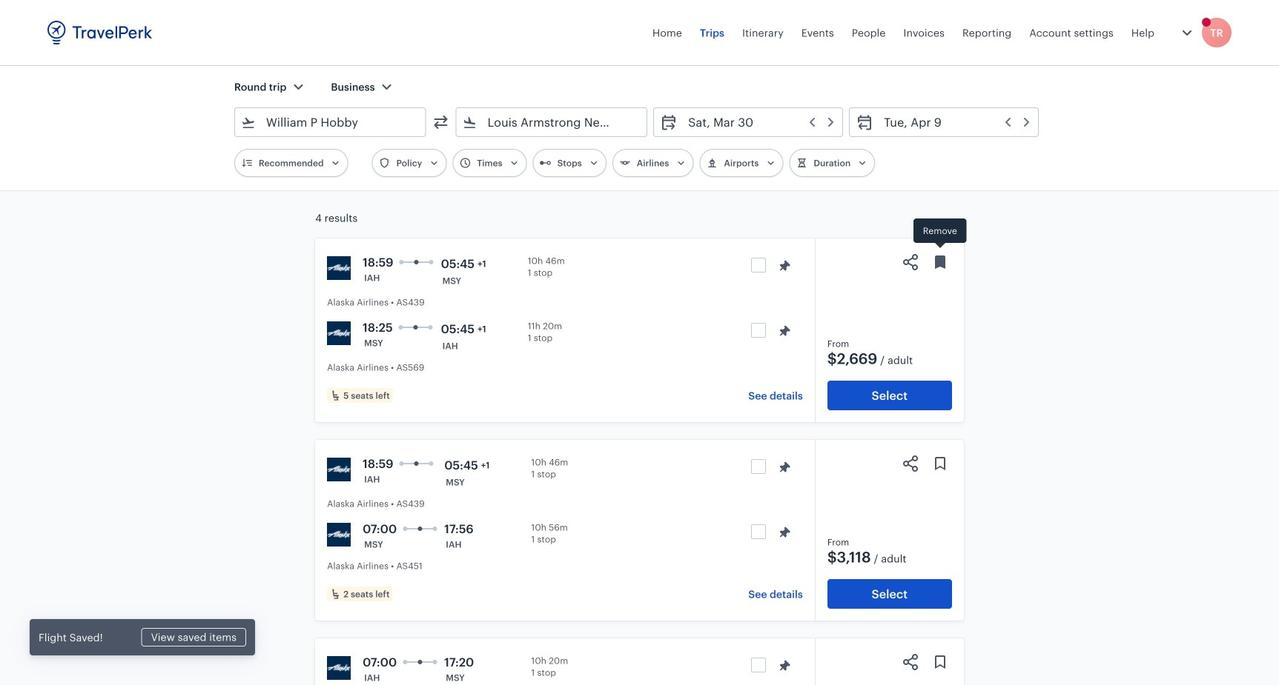 Task type: locate. For each thing, give the bounding box(es) containing it.
alaska airlines image
[[327, 458, 351, 482]]

1 alaska airlines image from the top
[[327, 257, 351, 280]]

Return field
[[874, 110, 1032, 134]]

From search field
[[256, 110, 406, 134]]

Depart field
[[678, 110, 837, 134]]

alaska airlines image
[[327, 257, 351, 280], [327, 322, 351, 346], [327, 524, 351, 547], [327, 657, 351, 681]]

To search field
[[477, 110, 627, 134]]

tooltip
[[914, 219, 967, 251]]



Task type: vqa. For each thing, say whether or not it's contained in the screenshot.
Delta Air Lines image
no



Task type: describe. For each thing, give the bounding box(es) containing it.
3 alaska airlines image from the top
[[327, 524, 351, 547]]

4 alaska airlines image from the top
[[327, 657, 351, 681]]

2 alaska airlines image from the top
[[327, 322, 351, 346]]



